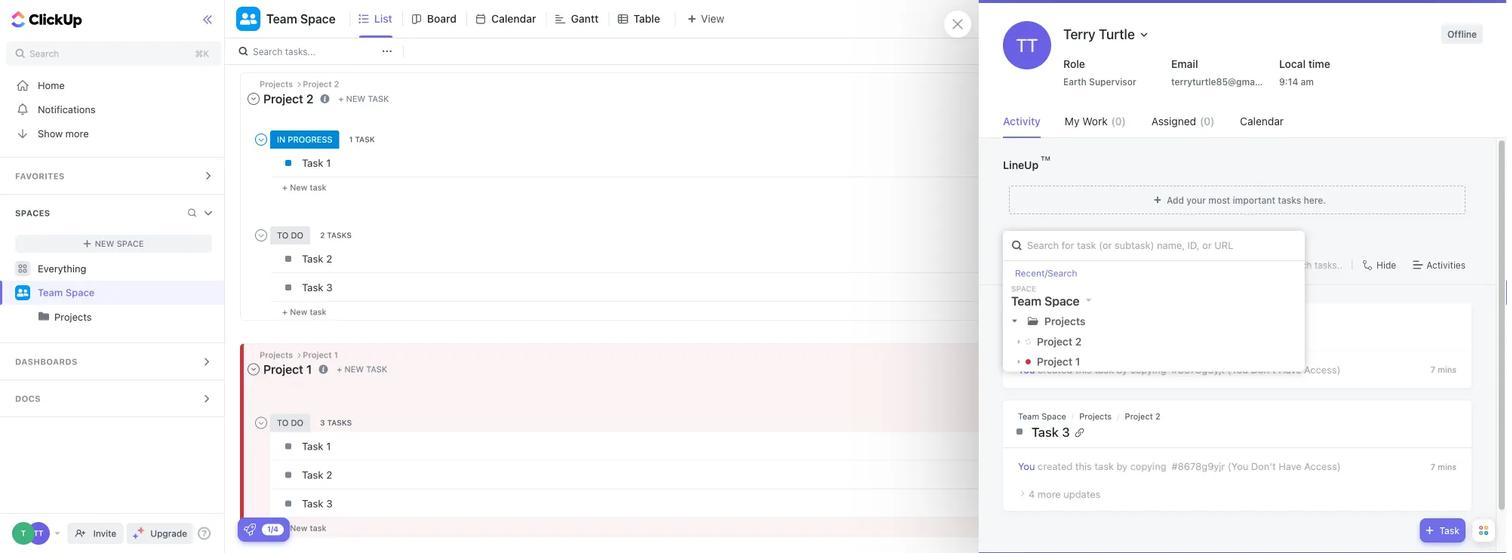 Task type: locate. For each thing, give the bounding box(es) containing it.
team up the 'search tasks...'
[[266, 12, 297, 26]]

+
[[339, 94, 344, 104], [282, 182, 288, 192], [282, 307, 288, 317], [337, 365, 342, 374], [282, 523, 288, 533]]

you left project 1
[[1018, 364, 1035, 375]]

task
[[368, 94, 389, 104], [310, 182, 326, 192], [310, 307, 326, 317], [1095, 364, 1114, 375], [366, 365, 387, 374], [1095, 461, 1114, 472], [310, 523, 326, 533]]

1 vertical spatial ‎task
[[302, 469, 323, 481]]

1 up ‎task 2
[[326, 440, 331, 453]]

space up search tasks... text box
[[300, 12, 336, 26]]

don't right #8678g9yjt
[[1251, 364, 1276, 375]]

projects inside sidebar "navigation"
[[54, 311, 92, 323]]

1 vertical spatial access)
[[1305, 461, 1341, 472]]

mins for you created this task by copying #8678g9yjr (you don't have access)
[[1438, 462, 1457, 472]]

list
[[374, 12, 392, 25]]

task 3
[[302, 281, 333, 293], [1032, 425, 1070, 440], [302, 498, 333, 510]]

2 have from the top
[[1279, 461, 1302, 472]]

1 created from the top
[[1038, 364, 1073, 375]]

2 access) from the top
[[1305, 461, 1341, 472]]

my
[[1065, 115, 1080, 128]]

1 access) from the top
[[1304, 364, 1341, 375]]

project up project 1
[[1037, 336, 1073, 348]]

more
[[65, 128, 89, 139], [1038, 488, 1061, 500]]

created
[[1038, 364, 1073, 375], [1038, 461, 1073, 472]]

2 7 from the top
[[1431, 462, 1436, 472]]

2 copying from the top
[[1130, 461, 1167, 472]]

project down 'you created this task by copying #8678g9yjt (you don't have access)' at bottom
[[1125, 412, 1153, 422]]

2 mins from the top
[[1438, 462, 1457, 472]]

team space / projects
[[1018, 315, 1112, 325]]

7 mins for #8678g9yjt (you don't have access)
[[1431, 365, 1457, 375]]

0 vertical spatial project
[[1037, 336, 1073, 348]]

2 activity from the top
[[1003, 259, 1042, 271]]

0 vertical spatial (you
[[1228, 364, 1248, 375]]

hide
[[1377, 260, 1397, 270]]

team down project 1
[[1018, 412, 1039, 422]]

team space
[[266, 12, 336, 26], [38, 287, 95, 298]]

dashboards
[[15, 357, 78, 367]]

1 vertical spatial copying
[[1130, 461, 1167, 472]]

project
[[1037, 336, 1073, 348], [1037, 355, 1073, 368], [1125, 412, 1153, 422]]

/ for team space / projects
[[1072, 315, 1074, 325]]

1 vertical spatial team space link
[[1018, 315, 1066, 325]]

created down project 2
[[1038, 364, 1073, 375]]

4
[[1029, 488, 1035, 500]]

more down notifications
[[65, 128, 89, 139]]

mins
[[1438, 365, 1457, 375], [1438, 462, 1457, 472]]

‎task down ‎task 1
[[302, 469, 323, 481]]

team inside recent/search space team space
[[1011, 294, 1042, 308]]

search
[[253, 46, 283, 57], [29, 48, 59, 59]]

activity up lineup tm
[[1003, 115, 1041, 128]]

by up the project 2 link
[[1117, 364, 1128, 375]]

you for you created this task by copying #8678g9yjt (you don't have access)
[[1018, 364, 1035, 375]]

team down everything
[[38, 287, 63, 298]]

0 vertical spatial task 2 link
[[298, 246, 1050, 272]]

0 vertical spatial task 2
[[302, 253, 332, 265]]

1 vertical spatial 7
[[1431, 462, 1436, 472]]

have for #8678g9yjr (you don't have access)
[[1279, 461, 1302, 472]]

team space link down the new space on the left
[[38, 281, 214, 305]]

1 horizontal spatial calendar
[[1240, 115, 1284, 128]]

team
[[266, 12, 297, 26], [38, 287, 63, 298], [1011, 294, 1042, 308], [1018, 315, 1039, 325], [1018, 412, 1039, 422]]

0 vertical spatial 1
[[326, 157, 331, 169]]

project for project 1
[[1037, 355, 1073, 368]]

2 created from the top
[[1038, 461, 1073, 472]]

don't right #8678g9yjr
[[1251, 461, 1276, 472]]

email terryturtle85@gmail.com local time 9:14 am
[[1171, 58, 1331, 87]]

1 vertical spatial by
[[1117, 461, 1128, 472]]

0 vertical spatial created
[[1038, 364, 1073, 375]]

copying
[[1130, 364, 1167, 375], [1130, 461, 1167, 472]]

#8678g9yjr
[[1172, 461, 1225, 472]]

copying up the project 2 link
[[1130, 364, 1167, 375]]

0 vertical spatial team space
[[266, 12, 336, 26]]

2 you from the top
[[1018, 461, 1035, 472]]

earth supervisor button
[[1057, 72, 1155, 91]]

copying left #8678g9yjr
[[1130, 461, 1167, 472]]

team space up tasks...
[[266, 12, 336, 26]]

calendar link
[[491, 0, 542, 38]]

1 vertical spatial (you
[[1228, 461, 1249, 472]]

by
[[1117, 364, 1128, 375], [1117, 461, 1128, 472]]

0 vertical spatial activity
[[1003, 115, 1041, 128]]

activity
[[1003, 115, 1041, 128], [1003, 259, 1042, 271]]

/ up project 2
[[1072, 315, 1074, 325]]

home
[[38, 80, 65, 91]]

2 vertical spatial task 3
[[302, 498, 333, 510]]

1 7 from the top
[[1431, 365, 1436, 375]]

projects
[[54, 311, 92, 323], [1080, 315, 1112, 325], [1045, 315, 1086, 328], [1080, 412, 1112, 422]]

created for you created this task by copying #8678g9yjt (you don't have access)
[[1038, 364, 1073, 375]]

1 vertical spatial created
[[1038, 461, 1073, 472]]

2 vertical spatial team space link
[[1018, 412, 1066, 422]]

1 you from the top
[[1018, 364, 1035, 375]]

4 more updates
[[1029, 488, 1101, 500]]

1 vertical spatial team space
[[38, 287, 95, 298]]

1 7 mins from the top
[[1431, 365, 1457, 375]]

task right list info icon
[[366, 365, 387, 374]]

2 vertical spatial project
[[1125, 412, 1153, 422]]

add
[[1167, 195, 1184, 205]]

1 inside "link"
[[326, 157, 331, 169]]

activity up team space / projects
[[1003, 259, 1042, 271]]

2 this from the top
[[1075, 461, 1092, 472]]

1 down list info image
[[326, 157, 331, 169]]

/ down project 1
[[1072, 412, 1074, 422]]

my work
[[1065, 115, 1108, 128]]

+ new task down "task 1"
[[282, 182, 326, 192]]

table
[[633, 12, 660, 25]]

‎task up ‎task 2
[[302, 440, 323, 453]]

1 vertical spatial activity
[[1003, 259, 1042, 271]]

0 vertical spatial mins
[[1438, 365, 1457, 375]]

team space for top team space link
[[38, 287, 95, 298]]

1 down project 2
[[1075, 355, 1080, 368]]

/
[[1072, 315, 1074, 325], [1072, 412, 1074, 422], [1117, 412, 1120, 422]]

most
[[1209, 195, 1230, 205]]

search inside sidebar "navigation"
[[29, 48, 59, 59]]

task 3 link
[[298, 275, 1050, 300], [1007, 425, 1457, 440], [298, 491, 1050, 517]]

team space link
[[38, 281, 214, 305], [1018, 315, 1066, 325], [1018, 412, 1066, 422]]

lineup tm
[[1003, 155, 1051, 171]]

1 horizontal spatial team space
[[266, 12, 336, 26]]

table link
[[633, 0, 666, 38]]

team space down everything
[[38, 287, 95, 298]]

1 ‎task from the top
[[302, 440, 323, 453]]

0 vertical spatial don't
[[1251, 364, 1276, 375]]

0 horizontal spatial team space
[[38, 287, 95, 298]]

1 vertical spatial project
[[1037, 355, 1073, 368]]

0 vertical spatial this
[[1075, 364, 1092, 375]]

‎task
[[302, 440, 323, 453], [302, 469, 323, 481]]

1 horizontal spatial search
[[253, 46, 283, 57]]

1 vertical spatial task 3
[[1032, 425, 1070, 440]]

0 vertical spatial copying
[[1130, 364, 1167, 375]]

calendar
[[491, 12, 536, 25], [1240, 115, 1284, 128]]

don't
[[1251, 364, 1276, 375], [1251, 461, 1276, 472]]

everything
[[38, 263, 86, 274]]

‎task 2
[[302, 469, 332, 481]]

team space link up project 2
[[1018, 315, 1066, 325]]

calendar down the 9:14
[[1240, 115, 1284, 128]]

1 mins from the top
[[1438, 365, 1457, 375]]

this up the updates
[[1075, 461, 1092, 472]]

team space inside sidebar "navigation"
[[38, 287, 95, 298]]

more right 4
[[1038, 488, 1061, 500]]

space up project 2
[[1042, 315, 1066, 325]]

add your most important tasks here.
[[1167, 195, 1326, 205]]

0 vertical spatial you
[[1018, 364, 1035, 375]]

supervisor
[[1089, 76, 1137, 87]]

7
[[1431, 365, 1436, 375], [1431, 462, 1436, 472]]

tasks...
[[285, 46, 316, 57]]

access)
[[1304, 364, 1341, 375], [1305, 461, 1341, 472]]

by for #8678g9yjt (you don't have access)
[[1117, 364, 1128, 375]]

Search for task (or subtask) name, ID, or URL text field
[[1003, 231, 1305, 260]]

project down project 2
[[1037, 355, 1073, 368]]

(you right #8678g9yjr
[[1228, 461, 1249, 472]]

new inside sidebar "navigation"
[[95, 239, 114, 249]]

0 vertical spatial calendar
[[491, 12, 536, 25]]

2 ‎task from the top
[[302, 469, 323, 481]]

task 2
[[302, 253, 332, 265], [1032, 328, 1070, 343]]

‎task 1 link
[[298, 434, 1050, 459]]

0 horizontal spatial calendar
[[491, 12, 536, 25]]

2
[[326, 253, 332, 265], [1062, 328, 1070, 343], [1075, 336, 1082, 348], [1156, 412, 1161, 422], [326, 469, 332, 481]]

team inside team space button
[[266, 12, 297, 26]]

1 don't from the top
[[1251, 364, 1276, 375]]

offline
[[1448, 29, 1477, 39]]

1 copying from the top
[[1130, 364, 1167, 375]]

calendar right board link
[[491, 12, 536, 25]]

0 vertical spatial by
[[1117, 364, 1128, 375]]

task up the updates
[[1095, 461, 1114, 472]]

team down recent/search
[[1011, 294, 1042, 308]]

search up 'home'
[[29, 48, 59, 59]]

team space inside button
[[266, 12, 336, 26]]

team space link down project 1
[[1018, 412, 1066, 422]]

(you right #8678g9yjt
[[1228, 364, 1248, 375]]

7 mins
[[1431, 365, 1457, 375], [1431, 462, 1457, 472]]

2 vertical spatial 1
[[326, 440, 331, 453]]

0 vertical spatial more
[[65, 128, 89, 139]]

here.
[[1304, 195, 1326, 205]]

+ new task right 1/4
[[282, 523, 326, 533]]

1 have from the top
[[1279, 364, 1302, 375]]

task 3 link for topmost task 2 link
[[298, 275, 1050, 300]]

task up list info icon
[[310, 307, 326, 317]]

new space
[[95, 239, 144, 249]]

1 vertical spatial this
[[1075, 461, 1092, 472]]

you
[[1018, 364, 1035, 375], [1018, 461, 1035, 472]]

0 vertical spatial have
[[1279, 364, 1302, 375]]

task
[[302, 157, 323, 169], [302, 253, 323, 265], [302, 281, 323, 293], [1032, 328, 1059, 343], [1032, 425, 1059, 440], [302, 498, 323, 510], [1440, 525, 1460, 536]]

1 activity from the top
[[1003, 115, 1041, 128]]

more inside sidebar "navigation"
[[65, 128, 89, 139]]

onboarding checklist button image
[[244, 524, 256, 536]]

0 vertical spatial 7
[[1431, 365, 1436, 375]]

by for #8678g9yjr (you don't have access)
[[1117, 461, 1128, 472]]

board
[[427, 12, 457, 25]]

0 horizontal spatial search
[[29, 48, 59, 59]]

this down project 2
[[1075, 364, 1092, 375]]

you for you created this task by copying #8678g9yjr (you don't have access)
[[1018, 461, 1035, 472]]

1 (you from the top
[[1228, 364, 1248, 375]]

1 for project 1
[[1075, 355, 1080, 368]]

1 vertical spatial you
[[1018, 461, 1035, 472]]

projects link
[[2, 305, 214, 329], [54, 305, 214, 329], [1080, 315, 1112, 325], [1080, 412, 1112, 422]]

by down the project 2 link
[[1117, 461, 1128, 472]]

1 vertical spatial mins
[[1438, 462, 1457, 472]]

this
[[1075, 364, 1092, 375], [1075, 461, 1092, 472]]

team space / projects / project 2
[[1018, 412, 1161, 422]]

1 vertical spatial don't
[[1251, 461, 1276, 472]]

0 horizontal spatial more
[[65, 128, 89, 139]]

1 vertical spatial 3
[[1062, 425, 1070, 440]]

0 vertical spatial access)
[[1304, 364, 1341, 375]]

1 vertical spatial task 3 link
[[1007, 425, 1457, 440]]

0 vertical spatial 7 mins
[[1431, 365, 1457, 375]]

2 (you from the top
[[1228, 461, 1249, 472]]

2 by from the top
[[1117, 461, 1128, 472]]

search left tasks...
[[253, 46, 283, 57]]

1 vertical spatial more
[[1038, 488, 1061, 500]]

3
[[326, 281, 333, 293], [1062, 425, 1070, 440], [326, 498, 333, 510]]

1 this from the top
[[1075, 364, 1092, 375]]

0 vertical spatial team space link
[[38, 281, 214, 305]]

2 don't from the top
[[1251, 461, 1276, 472]]

2 7 mins from the top
[[1431, 462, 1457, 472]]

upgrade
[[150, 528, 187, 539]]

team space link for task 2
[[1018, 315, 1066, 325]]

1 horizontal spatial more
[[1038, 488, 1061, 500]]

user friends image
[[17, 288, 28, 297]]

1 vertical spatial have
[[1279, 461, 1302, 472]]

1 vertical spatial task 2
[[1032, 328, 1070, 343]]

1 by from the top
[[1117, 364, 1128, 375]]

0 vertical spatial ‎task
[[302, 440, 323, 453]]

everything link
[[0, 257, 227, 281]]

task right project 1
[[1095, 364, 1114, 375]]

1 vertical spatial calendar
[[1240, 115, 1284, 128]]

docs
[[15, 394, 41, 404]]

space
[[300, 12, 336, 26], [117, 239, 144, 249], [1011, 285, 1036, 293], [66, 287, 95, 298], [1045, 294, 1080, 308], [1042, 315, 1066, 325], [1042, 412, 1066, 422]]

created up 4 more updates
[[1038, 461, 1073, 472]]

1 vertical spatial 7 mins
[[1431, 462, 1457, 472]]

list link
[[374, 0, 398, 38]]

1 vertical spatial 1
[[1075, 355, 1080, 368]]

this for you created this task by copying #8678g9yjt (you don't have access)
[[1075, 364, 1092, 375]]

you up 4
[[1018, 461, 1035, 472]]

show more
[[38, 128, 89, 139]]

0 vertical spatial task 3 link
[[298, 275, 1050, 300]]



Task type: vqa. For each thing, say whether or not it's contained in the screenshot.
Dialog
no



Task type: describe. For each thing, give the bounding box(es) containing it.
this for you created this task by copying #8678g9yjr (you don't have access)
[[1075, 461, 1092, 472]]

search for search tasks...
[[253, 46, 283, 57]]

project 1
[[1037, 355, 1080, 368]]

space down project 1
[[1042, 412, 1066, 422]]

‎task 1
[[302, 440, 331, 453]]

1 for task 1
[[326, 157, 331, 169]]

mins for you created this task by copying #8678g9yjt (you don't have access)
[[1438, 365, 1457, 375]]

time
[[1309, 58, 1331, 70]]

/ for team space / projects / project 2
[[1072, 412, 1074, 422]]

team space link for task 3
[[1018, 412, 1066, 422]]

search for search
[[29, 48, 59, 59]]

0 horizontal spatial task 2
[[302, 253, 332, 265]]

space down recent/search
[[1011, 285, 1036, 293]]

role
[[1064, 58, 1085, 70]]

lineup
[[1003, 159, 1039, 171]]

local
[[1279, 58, 1306, 70]]

‎task for ‎task 1
[[302, 440, 323, 453]]

invite
[[93, 528, 116, 539]]

notifications
[[38, 104, 96, 115]]

terryturtle85@gmail.com
[[1171, 76, 1281, 87]]

2 vertical spatial 3
[[326, 498, 333, 510]]

updates
[[1064, 488, 1101, 500]]

2 vertical spatial task 3 link
[[298, 491, 1050, 517]]

0 vertical spatial task 3
[[302, 281, 333, 293]]

more for 4
[[1038, 488, 1061, 500]]

important
[[1233, 195, 1276, 205]]

you created this task by copying #8678g9yjt (you don't have access)
[[1018, 364, 1341, 375]]

(you for #8678g9yjr
[[1228, 461, 1249, 472]]

space inside button
[[300, 12, 336, 26]]

email
[[1171, 58, 1198, 70]]

task right 1/4
[[310, 523, 326, 533]]

+ new task right list info icon
[[337, 365, 387, 374]]

Search tasks.. text field
[[1282, 254, 1346, 276]]

list info image
[[319, 365, 328, 374]]

task 3 link for task 2 link to the bottom
[[1007, 425, 1457, 440]]

share
[[1463, 14, 1488, 24]]

gantt link
[[571, 0, 605, 38]]

recent/search space team space
[[1011, 268, 1080, 308]]

+ new task right list info image
[[339, 94, 389, 104]]

sidebar navigation
[[0, 0, 227, 553]]

have for #8678g9yjt (you don't have access)
[[1279, 364, 1302, 375]]

am
[[1301, 76, 1314, 87]]

task 1
[[302, 157, 331, 169]]

don't for #8678g9yjt
[[1251, 364, 1276, 375]]

favorites button
[[0, 158, 227, 194]]

list info image
[[320, 94, 329, 103]]

1 vertical spatial task 2 link
[[1007, 328, 1457, 343]]

Search tasks... text field
[[253, 41, 378, 62]]

assigned
[[1152, 115, 1196, 128]]

+ new task up list info icon
[[282, 307, 326, 317]]

work
[[1083, 115, 1108, 128]]

add your most important tasks here. button
[[1003, 180, 1472, 220]]

home link
[[0, 73, 227, 97]]

task 1 link
[[298, 150, 1050, 176]]

search tasks...
[[253, 46, 316, 57]]

role earth supervisor
[[1064, 58, 1137, 87]]

7 for you created this task by copying #8678g9yjr (you don't have access)
[[1431, 462, 1436, 472]]

project 2
[[1037, 336, 1082, 348]]

upgrade link
[[127, 523, 193, 544]]

task right list info image
[[368, 94, 389, 104]]

more for show
[[65, 128, 89, 139]]

task down "task 1"
[[310, 182, 326, 192]]

notifications link
[[0, 97, 227, 122]]

gantt
[[571, 12, 599, 25]]

tasks
[[1278, 195, 1301, 205]]

you created this task by copying #8678g9yjr (you don't have access)
[[1018, 461, 1341, 472]]

space up team space / projects
[[1045, 294, 1080, 308]]

earth
[[1064, 76, 1087, 87]]

task inside "link"
[[302, 157, 323, 169]]

space up everything link
[[117, 239, 144, 249]]

your
[[1187, 195, 1206, 205]]

9:14
[[1279, 76, 1298, 87]]

1 for ‎task 1
[[326, 440, 331, 453]]

‎task 2 link
[[298, 462, 1050, 488]]

onboarding checklist button element
[[244, 524, 256, 536]]

0 vertical spatial 3
[[326, 281, 333, 293]]

copying for #8678g9yjr
[[1130, 461, 1167, 472]]

access) for you created this task by copying #8678g9yjr (you don't have access)
[[1305, 461, 1341, 472]]

⌘k
[[195, 48, 209, 59]]

tt
[[1017, 35, 1038, 56]]

recent/search
[[1015, 268, 1077, 279]]

show
[[38, 128, 63, 139]]

board link
[[427, 0, 463, 38]]

created for you created this task by copying #8678g9yjr (you don't have access)
[[1038, 461, 1073, 472]]

project 2 link
[[1125, 412, 1161, 422]]

favorites
[[15, 171, 65, 181]]

#8678g9yjt
[[1172, 364, 1225, 375]]

7 for you created this task by copying #8678g9yjt (you don't have access)
[[1431, 365, 1436, 375]]

project for project 2
[[1037, 336, 1073, 348]]

don't for #8678g9yjr
[[1251, 461, 1276, 472]]

team down recent/search space team space
[[1018, 315, 1039, 325]]

/ left the project 2 link
[[1117, 412, 1120, 422]]

space down everything
[[66, 287, 95, 298]]

1 horizontal spatial task 2
[[1032, 328, 1070, 343]]

team space for team space button
[[266, 12, 336, 26]]

access) for you created this task by copying #8678g9yjt (you don't have access)
[[1304, 364, 1341, 375]]

share button
[[1444, 7, 1494, 31]]

tm
[[1041, 155, 1051, 162]]

team space button
[[260, 2, 336, 35]]

‎task for ‎task 2
[[302, 469, 323, 481]]

1/4
[[267, 525, 279, 534]]

copying for #8678g9yjt
[[1130, 364, 1167, 375]]

team inside team space link
[[38, 287, 63, 298]]

(you for #8678g9yjt
[[1228, 364, 1248, 375]]

7 mins for #8678g9yjr (you don't have access)
[[1431, 462, 1457, 472]]



